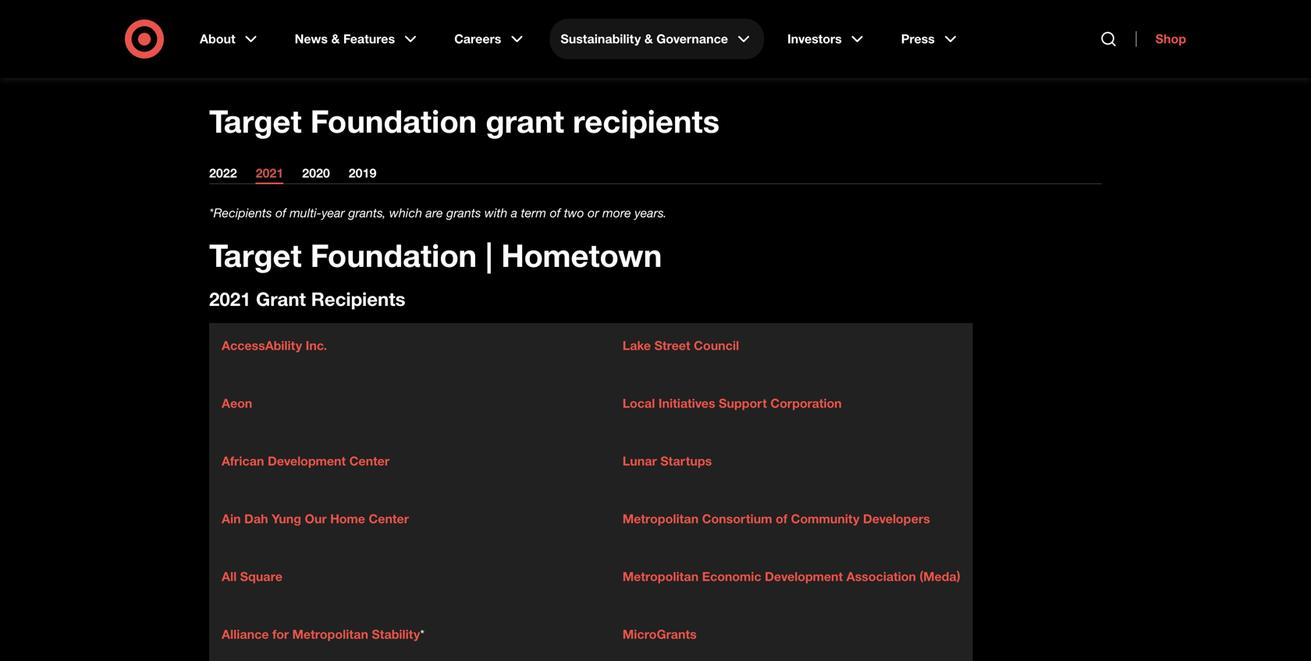 Task type: describe. For each thing, give the bounding box(es) containing it.
about link
[[189, 19, 271, 59]]

target foundation grant recipients
[[209, 102, 720, 140]]

two
[[564, 205, 584, 220]]

microgrants
[[623, 627, 697, 642]]

foundation for |
[[310, 236, 477, 274]]

1 horizontal spatial development
[[765, 569, 843, 584]]

council
[[694, 338, 739, 353]]

economic
[[702, 569, 762, 584]]

support
[[719, 396, 767, 411]]

microgrants link
[[623, 627, 697, 642]]

1 vertical spatial center
[[369, 511, 409, 526]]

alliance for metropolitan stability *
[[222, 627, 425, 642]]

shop
[[1156, 31, 1186, 46]]

|
[[486, 236, 493, 274]]

home
[[330, 511, 365, 526]]

multi-
[[290, 205, 322, 220]]

governance
[[657, 31, 728, 46]]

features
[[343, 31, 395, 46]]

2021 for 2021 link
[[256, 165, 283, 181]]

local initiatives support corporation link
[[623, 396, 842, 411]]

2020 link
[[302, 165, 330, 184]]

target foundation | hometown
[[209, 236, 662, 274]]

about
[[200, 31, 235, 46]]

years.
[[635, 205, 667, 220]]

alliance for metropolitan stability link
[[222, 627, 420, 642]]

2021 grant recipients
[[209, 288, 406, 310]]

metropolitan consortium of community developers
[[623, 511, 930, 526]]

recipients
[[311, 288, 406, 310]]

initiatives
[[659, 396, 715, 411]]

square
[[240, 569, 282, 584]]

african development center link
[[222, 453, 390, 469]]

metropolitan economic development association (meda) link
[[623, 569, 961, 584]]

2 horizontal spatial of
[[776, 511, 788, 526]]

recipients
[[573, 102, 720, 140]]

corporation
[[771, 396, 842, 411]]

association
[[847, 569, 916, 584]]

grant
[[256, 288, 306, 310]]

year
[[322, 205, 345, 220]]

careers
[[454, 31, 501, 46]]

african development center
[[222, 453, 390, 469]]

aeon link
[[222, 396, 252, 411]]

shop link
[[1136, 31, 1186, 47]]

2021 for 2021 grant recipients
[[209, 288, 251, 310]]

careers link
[[443, 19, 537, 59]]

yung
[[272, 511, 301, 526]]

hometown
[[501, 236, 662, 274]]

consortium
[[702, 511, 772, 526]]

all
[[222, 569, 237, 584]]

ain dah yung our home center link
[[222, 511, 409, 526]]

accessability inc.
[[222, 338, 327, 353]]

lunar startups link
[[623, 453, 712, 469]]

community
[[791, 511, 860, 526]]

accessability inc. link
[[222, 338, 327, 353]]

2019 link
[[349, 165, 377, 184]]

term
[[521, 205, 546, 220]]

& for features
[[331, 31, 340, 46]]

grant
[[486, 102, 564, 140]]

lunar startups
[[623, 453, 712, 469]]



Task type: locate. For each thing, give the bounding box(es) containing it.
0 vertical spatial metropolitan
[[623, 511, 699, 526]]

0 horizontal spatial development
[[268, 453, 346, 469]]

metropolitan for metropolitan economic development association (meda)
[[623, 569, 699, 584]]

target up 2021 link
[[209, 102, 302, 140]]

metropolitan economic development association (meda)
[[623, 569, 961, 584]]

foundation
[[310, 102, 477, 140], [310, 236, 477, 274]]

press
[[901, 31, 935, 46]]

1 vertical spatial development
[[765, 569, 843, 584]]

2020
[[302, 165, 330, 181]]

2021 inside target foundation grant recipients tab list
[[256, 165, 283, 181]]

all square link
[[222, 569, 282, 584]]

metropolitan right for
[[292, 627, 368, 642]]

0 horizontal spatial 2021
[[209, 288, 251, 310]]

developers
[[863, 511, 930, 526]]

1 target from the top
[[209, 102, 302, 140]]

news
[[295, 31, 328, 46]]

lake
[[623, 338, 651, 353]]

1 vertical spatial target
[[209, 236, 302, 274]]

foundation up 2019
[[310, 102, 477, 140]]

with
[[485, 205, 508, 220]]

more
[[603, 205, 631, 220]]

& right news
[[331, 31, 340, 46]]

2 foundation from the top
[[310, 236, 477, 274]]

2021 link
[[256, 165, 283, 184]]

lake street council
[[623, 338, 739, 353]]

all square
[[222, 569, 282, 584]]

*recipients
[[209, 205, 272, 220]]

1 horizontal spatial &
[[645, 31, 653, 46]]

development up ain dah yung our home center 'link'
[[268, 453, 346, 469]]

investors link
[[777, 19, 878, 59]]

0 horizontal spatial &
[[331, 31, 340, 46]]

accessability
[[222, 338, 302, 353]]

0 vertical spatial development
[[268, 453, 346, 469]]

sustainability & governance link
[[550, 19, 764, 59]]

1 vertical spatial foundation
[[310, 236, 477, 274]]

local initiatives support corporation
[[623, 396, 842, 411]]

& inside sustainability & governance link
[[645, 31, 653, 46]]

foundation down which
[[310, 236, 477, 274]]

foundation for grant
[[310, 102, 477, 140]]

0 vertical spatial target
[[209, 102, 302, 140]]

2022 link
[[209, 165, 237, 184]]

news & features
[[295, 31, 395, 46]]

0 vertical spatial 2021
[[256, 165, 283, 181]]

metropolitan consortium of community developers link
[[623, 511, 930, 526]]

2 target from the top
[[209, 236, 302, 274]]

target
[[209, 102, 302, 140], [209, 236, 302, 274]]

or
[[588, 205, 599, 220]]

metropolitan down lunar startups
[[623, 511, 699, 526]]

metropolitan up 'microgrants' link
[[623, 569, 699, 584]]

lake street council link
[[623, 338, 739, 353]]

*recipients of multi-year grants, which are grants with a term of two or more years.
[[209, 205, 667, 220]]

metropolitan
[[623, 511, 699, 526], [623, 569, 699, 584], [292, 627, 368, 642]]

center up home
[[349, 453, 390, 469]]

startups
[[661, 453, 712, 469]]

metropolitan for metropolitan consortium of community developers
[[623, 511, 699, 526]]

ain
[[222, 511, 241, 526]]

center right home
[[369, 511, 409, 526]]

0 vertical spatial foundation
[[310, 102, 477, 140]]

2 & from the left
[[645, 31, 653, 46]]

which
[[389, 205, 422, 220]]

1 & from the left
[[331, 31, 340, 46]]

development down community on the right bottom of page
[[765, 569, 843, 584]]

& inside news & features link
[[331, 31, 340, 46]]

news & features link
[[284, 19, 431, 59]]

& for governance
[[645, 31, 653, 46]]

2021 left 2020
[[256, 165, 283, 181]]

dah
[[244, 511, 268, 526]]

1 vertical spatial 2021
[[209, 288, 251, 310]]

target down *recipients
[[209, 236, 302, 274]]

sustainability
[[561, 31, 641, 46]]

&
[[331, 31, 340, 46], [645, 31, 653, 46]]

2 vertical spatial metropolitan
[[292, 627, 368, 642]]

grants
[[447, 205, 481, 220]]

ain dah yung our home center
[[222, 511, 409, 526]]

sustainability & governance
[[561, 31, 728, 46]]

are
[[426, 205, 443, 220]]

inc.
[[306, 338, 327, 353]]

aeon
[[222, 396, 252, 411]]

2021
[[256, 165, 283, 181], [209, 288, 251, 310]]

development
[[268, 453, 346, 469], [765, 569, 843, 584]]

2022
[[209, 165, 237, 181]]

0 vertical spatial center
[[349, 453, 390, 469]]

1 horizontal spatial 2021
[[256, 165, 283, 181]]

1 foundation from the top
[[310, 102, 477, 140]]

1 vertical spatial metropolitan
[[623, 569, 699, 584]]

grants,
[[348, 205, 386, 220]]

a
[[511, 205, 518, 220]]

alliance
[[222, 627, 269, 642]]

center
[[349, 453, 390, 469], [369, 511, 409, 526]]

target for target foundation | hometown
[[209, 236, 302, 274]]

2019
[[349, 165, 377, 181]]

2021 left grant
[[209, 288, 251, 310]]

of left community on the right bottom of page
[[776, 511, 788, 526]]

& left governance
[[645, 31, 653, 46]]

lunar
[[623, 453, 657, 469]]

stability
[[372, 627, 420, 642]]

african
[[222, 453, 264, 469]]

0 horizontal spatial of
[[276, 205, 286, 220]]

for
[[272, 627, 289, 642]]

of left two
[[550, 205, 561, 220]]

press link
[[890, 19, 971, 59]]

street
[[655, 338, 691, 353]]

of left multi-
[[276, 205, 286, 220]]

our
[[305, 511, 327, 526]]

1 horizontal spatial of
[[550, 205, 561, 220]]

investors
[[788, 31, 842, 46]]

(meda)
[[920, 569, 961, 584]]

*
[[420, 627, 425, 642]]

local
[[623, 396, 655, 411]]

target for target foundation grant recipients
[[209, 102, 302, 140]]

target foundation grant recipients tab list
[[209, 165, 1102, 184]]



Task type: vqa. For each thing, say whether or not it's contained in the screenshot.
Investor
no



